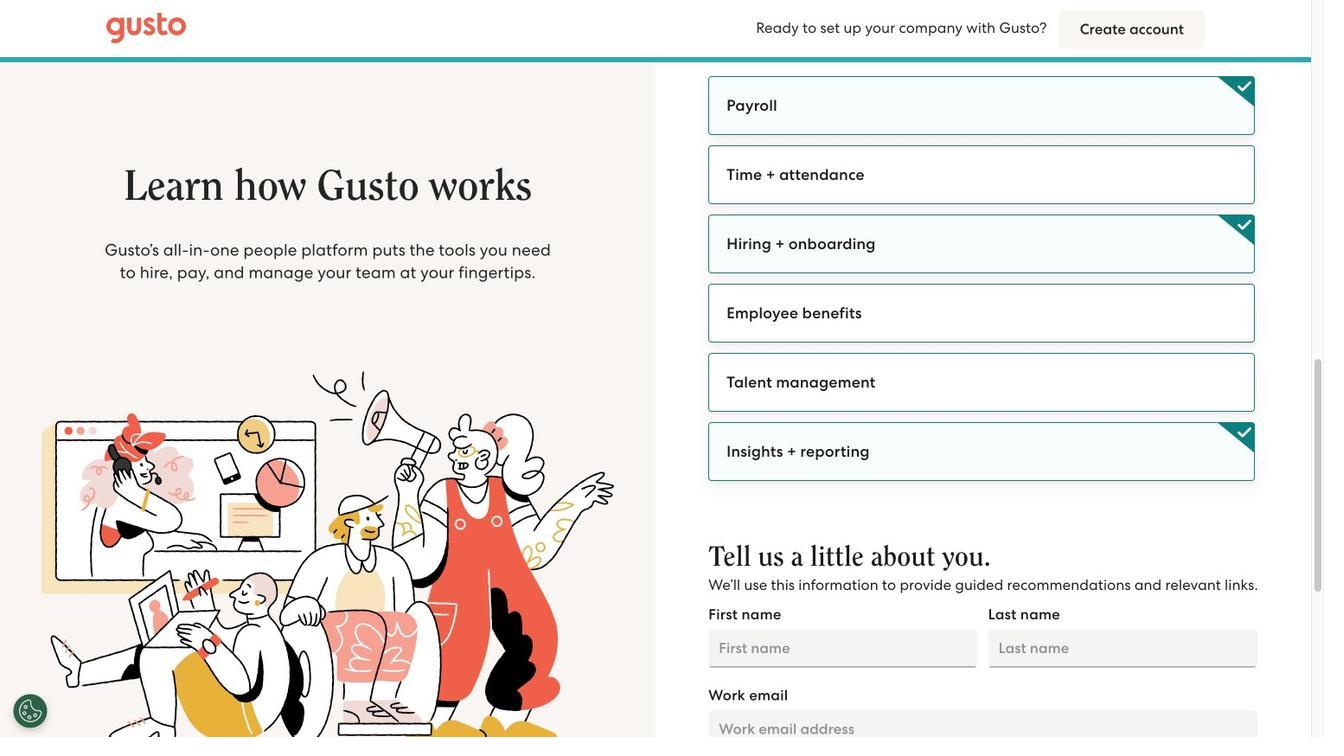 Task type: locate. For each thing, give the bounding box(es) containing it.
Work email address email field
[[709, 710, 1258, 737]]

First name text field
[[709, 629, 978, 667]]



Task type: describe. For each thing, give the bounding box(es) containing it.
happy employers using hr operating systems image
[[0, 371, 656, 737]]

Last name text field
[[988, 629, 1258, 667]]

online payroll services, hr, and benefits | gusto image
[[106, 13, 186, 44]]



Task type: vqa. For each thing, say whether or not it's contained in the screenshot.
YOUR in the 4 5 d : 1 1 h : 5 2 m : 5 2 s until January 1st. Now's the easiest time to switch your payroll and HR. Create account
no



